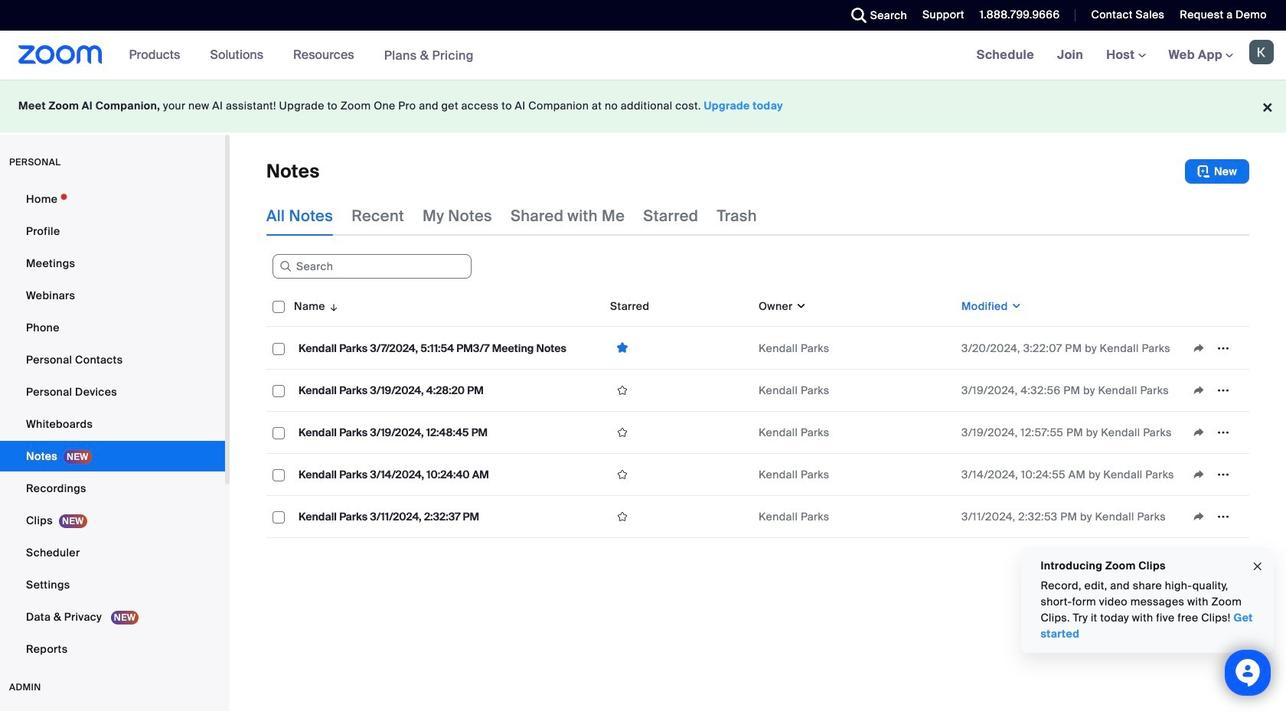 Task type: locate. For each thing, give the bounding box(es) containing it.
4 share image from the top
[[1187, 510, 1212, 524]]

arrow down image
[[325, 297, 340, 316]]

share image up share icon
[[1187, 384, 1212, 398]]

1 share image from the top
[[1187, 341, 1212, 355]]

down image
[[793, 299, 807, 314], [1008, 299, 1023, 314]]

share image for more options for kendall parks 3/7/2024, 5:11:54 pm3/7 meeting notes image
[[1187, 341, 1212, 355]]

zoom logo image
[[18, 45, 102, 64]]

profile picture image
[[1250, 40, 1275, 64]]

banner
[[0, 31, 1287, 80]]

kendall parks 3/11/2024, 2:32:37 pm unstarred image
[[610, 510, 635, 524]]

tabs of all notes page tab list
[[267, 196, 757, 236]]

personal menu menu
[[0, 184, 225, 666]]

2 down image from the left
[[1008, 299, 1023, 314]]

share image down share icon
[[1187, 468, 1212, 482]]

3 share image from the top
[[1187, 468, 1212, 482]]

application for "kendall parks 3/19/2024, 4:28:20 pm unstarred" icon
[[1187, 379, 1244, 402]]

close image
[[1252, 558, 1265, 576]]

1 down image from the left
[[793, 299, 807, 314]]

share image for more options for kendall parks 3/14/2024, 10:24:40 am image
[[1187, 468, 1212, 482]]

share image down more options for kendall parks 3/14/2024, 10:24:40 am image
[[1187, 510, 1212, 524]]

application for the kendall parks 3/19/2024, 12:48:45 pm unstarred icon
[[1187, 421, 1244, 444]]

footer
[[0, 80, 1287, 133]]

more options for kendall parks 3/11/2024, 2:32:37 pm image
[[1212, 510, 1236, 524]]

application
[[267, 286, 1250, 538], [1187, 337, 1244, 360], [1187, 379, 1244, 402], [1187, 421, 1244, 444], [1187, 463, 1244, 486], [1187, 506, 1244, 528]]

share image for the more options for kendall parks 3/11/2024, 2:32:37 pm icon
[[1187, 510, 1212, 524]]

share image
[[1187, 341, 1212, 355], [1187, 384, 1212, 398], [1187, 468, 1212, 482], [1187, 510, 1212, 524]]

2 share image from the top
[[1187, 384, 1212, 398]]

share image up more options for kendall parks 3/19/2024, 4:28:20 pm icon
[[1187, 341, 1212, 355]]

product information navigation
[[118, 31, 486, 80]]

meetings navigation
[[966, 31, 1287, 80]]

more options for kendall parks 3/19/2024, 12:48:45 pm image
[[1212, 426, 1236, 440]]

1 horizontal spatial down image
[[1008, 299, 1023, 314]]

0 horizontal spatial down image
[[793, 299, 807, 314]]

kendall parks 3/7/2024, 5:11:54 pm3/7 meeting notes starred image
[[610, 341, 635, 355]]

share image
[[1187, 426, 1212, 440]]



Task type: vqa. For each thing, say whether or not it's contained in the screenshot.
Nelson
no



Task type: describe. For each thing, give the bounding box(es) containing it.
Search text field
[[273, 254, 472, 279]]

more options for kendall parks 3/7/2024, 5:11:54 pm3/7 meeting notes image
[[1212, 341, 1236, 355]]

kendall parks 3/14/2024, 10:24:40 am unstarred image
[[610, 468, 635, 482]]

kendall parks 3/19/2024, 4:28:20 pm unstarred image
[[610, 384, 635, 398]]

application for kendall parks 3/14/2024, 10:24:40 am unstarred image
[[1187, 463, 1244, 486]]

more options for kendall parks 3/14/2024, 10:24:40 am image
[[1212, 468, 1236, 482]]

kendall parks 3/19/2024, 12:48:45 pm unstarred image
[[610, 426, 635, 440]]

share image for more options for kendall parks 3/19/2024, 4:28:20 pm icon
[[1187, 384, 1212, 398]]

application for "kendall parks 3/7/2024, 5:11:54 pm3/7 meeting notes starred" image
[[1187, 337, 1244, 360]]

application for kendall parks 3/11/2024, 2:32:37 pm unstarred icon
[[1187, 506, 1244, 528]]

more options for kendall parks 3/19/2024, 4:28:20 pm image
[[1212, 384, 1236, 398]]



